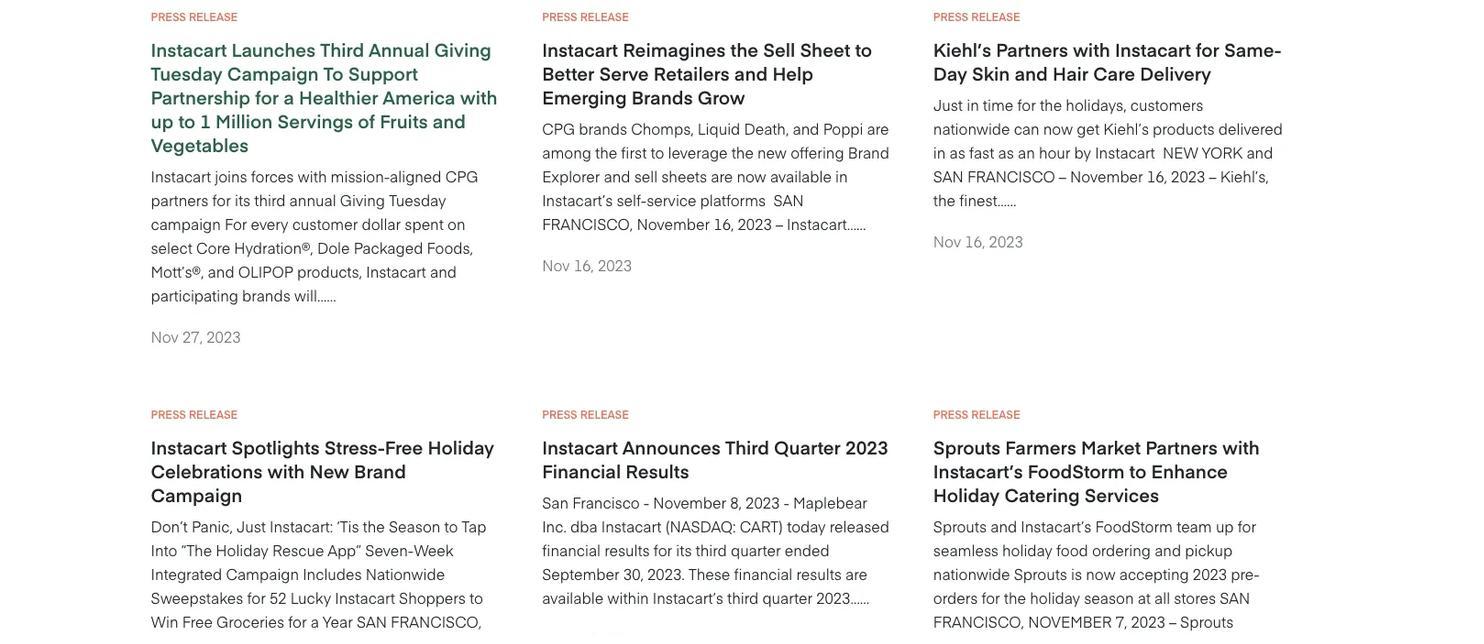 Task type: describe. For each thing, give the bounding box(es) containing it.
the left new
[[732, 142, 754, 163]]

brand inside instacart spotlights stress-free holiday celebrations with new brand campaign don't panic, just instacart: 'tis the season to tap into "the holiday rescue app" seven-week integrated campaign includes nationwide sweepstakes for 52 lucky instacart shoppers to win free groceries for a year san franci
[[354, 459, 406, 484]]

products
[[1153, 118, 1215, 139]]

spotlights
[[232, 435, 320, 460]]

to
[[324, 61, 344, 86]]

instacart…...
[[787, 214, 867, 234]]

press for kiehl's partners with instacart for same- day skin and hair care delivery
[[934, 9, 969, 24]]

team
[[1177, 517, 1213, 537]]

san inside sprouts farmers market partners with instacart's foodstorm to enhance holiday catering services sprouts and instacart's foodstorm team up for seamless holiday food ordering and pickup nationwide sprouts is now accepting 2023 pre- orders for the holiday season at all stores san francisco, november 7, 2023 – spr
[[1220, 588, 1251, 608]]

press for sprouts farmers market partners with instacart's foodstorm to enhance holiday catering services
[[934, 407, 969, 422]]

release for instacart announces third quarter 2023 financial results
[[580, 407, 629, 422]]

cpg inside instacart reimagines the sell sheet to better serve retailers and help emerging brands grow cpg brands chomps, liquid death, and poppi are among the first to leverage the new offering brand explorer and sell sheets are now available in instacart's self-service platforms  san francisco, november 16, 2023 – instacart…...
[[542, 118, 575, 139]]

and down delivered
[[1247, 142, 1274, 163]]

maplebear
[[794, 493, 868, 513]]

inc.
[[542, 517, 567, 537]]

seven-
[[365, 541, 414, 561]]

day
[[934, 61, 968, 86]]

instacart's inside instacart announces third quarter 2023 financial results san francisco - november 8, 2023 - maplebear inc. dba instacart (nasdaq: cart) today released financial results for its third quarter ended september 30, 2023. these financial results are available within instacart's third quarter 2023…...
[[653, 588, 724, 608]]

and up accepting in the bottom of the page
[[1155, 541, 1182, 561]]

sheets
[[662, 166, 707, 186]]

brands inside instacart launches third annual giving tuesday campaign to support partnership for a healthier america with up to 1 million servings of fruits and vegetables instacart joins forces with mission-aligned cpg partners for its third annual giving tuesday campaign for every customer dollar spent on select core hydration®, dole packaged foods, mott's®, and olipop products, instacart and participating brands will…...
[[242, 285, 291, 306]]

press release for sprouts farmers market partners with instacart's foodstorm to enhance holiday catering services
[[934, 407, 1021, 422]]

core
[[196, 238, 230, 258]]

press for instacart announces third quarter 2023 financial results
[[542, 407, 578, 422]]

partnership
[[151, 85, 251, 110]]

2023 down pickup
[[1194, 564, 1228, 585]]

0 vertical spatial in
[[967, 95, 980, 115]]

release for kiehl's partners with instacart for same- day skin and hair care delivery
[[972, 9, 1021, 24]]

mission-
[[331, 166, 390, 186]]

2023 down self-
[[598, 255, 632, 275]]

to left tap
[[445, 517, 458, 537]]

season
[[1085, 588, 1135, 608]]

the left sell
[[731, 37, 759, 62]]

sweepstakes
[[151, 588, 243, 608]]

joins
[[215, 166, 247, 186]]

and left help
[[735, 61, 768, 86]]

brands
[[632, 85, 693, 110]]

release for sprouts farmers market partners with instacart's foodstorm to enhance holiday catering services
[[972, 407, 1021, 422]]

quarter
[[774, 435, 841, 460]]

get
[[1077, 118, 1100, 139]]

rescue
[[272, 541, 324, 561]]

– down york
[[1210, 166, 1217, 186]]

2 - from the left
[[784, 493, 790, 513]]

annual
[[290, 190, 336, 210]]

nov 16, 2023 for just
[[934, 231, 1024, 252]]

and up the offering
[[793, 118, 820, 139]]

holiday inside sprouts farmers market partners with instacart's foodstorm to enhance holiday catering services sprouts and instacart's foodstorm team up for seamless holiday food ordering and pickup nationwide sprouts is now accepting 2023 pre- orders for the holiday season at all stores san francisco, november 7, 2023 – spr
[[934, 483, 1000, 508]]

for up pre-
[[1238, 517, 1257, 537]]

2 vertical spatial sprouts
[[1014, 564, 1068, 585]]

1 vertical spatial sprouts
[[934, 517, 987, 537]]

san inside instacart spotlights stress-free holiday celebrations with new brand campaign don't panic, just instacart: 'tis the season to tap into "the holiday rescue app" seven-week integrated campaign includes nationwide sweepstakes for 52 lucky instacart shoppers to win free groceries for a year san franci
[[357, 612, 387, 632]]

0 vertical spatial holiday
[[1003, 541, 1053, 561]]

participating
[[151, 285, 238, 306]]

1 horizontal spatial kiehl's
[[1104, 118, 1150, 139]]

– inside instacart reimagines the sell sheet to better serve retailers and help emerging brands grow cpg brands chomps, liquid death, and poppi are among the first to leverage the new offering brand explorer and sell sheets are now available in instacart's self-service platforms  san francisco, november 16, 2023 – instacart…...
[[776, 214, 784, 234]]

1 vertical spatial tuesday
[[389, 190, 446, 210]]

with inside sprouts farmers market partners with instacart's foodstorm to enhance holiday catering services sprouts and instacart's foodstorm team up for seamless holiday food ordering and pickup nationwide sprouts is now accepting 2023 pre- orders for the holiday season at all stores san francisco, november 7, 2023 – spr
[[1223, 435, 1260, 460]]

results
[[626, 459, 689, 484]]

new
[[310, 459, 350, 484]]

an
[[1018, 142, 1036, 163]]

and up seamless
[[991, 517, 1018, 537]]

new
[[758, 142, 787, 163]]

instacart inside kiehl's partners with instacart for same- day skin and hair care delivery just in time for the holidays, customers nationwide can now get kiehl's products delivered in as fast as an hour by instacart  new york and san francisco – november 16, 2023 – kiehl's, the finest…...
[[1116, 37, 1192, 62]]

and down 'foods,'
[[430, 262, 457, 282]]

just for day
[[934, 95, 963, 115]]

press release for instacart announces third quarter 2023 financial results
[[542, 407, 629, 422]]

offering
[[791, 142, 845, 163]]

0 vertical spatial sprouts
[[934, 435, 1001, 460]]

september
[[542, 564, 620, 585]]

fruits
[[380, 108, 428, 134]]

farmers
[[1006, 435, 1077, 460]]

0 horizontal spatial results
[[605, 541, 650, 561]]

2023 inside kiehl's partners with instacart for same- day skin and hair care delivery just in time for the holidays, customers nationwide can now get kiehl's products delivered in as fast as an hour by instacart  new york and san francisco – november 16, 2023 – kiehl's, the finest…...
[[1172, 166, 1206, 186]]

instacart up 'san'
[[542, 435, 618, 460]]

brands inside instacart reimagines the sell sheet to better serve retailers and help emerging brands grow cpg brands chomps, liquid death, and poppi are among the first to leverage the new offering brand explorer and sell sheets are now available in instacart's self-service platforms  san francisco, november 16, 2023 – instacart…...
[[579, 118, 628, 139]]

1 horizontal spatial financial
[[734, 564, 793, 585]]

francisco, inside instacart reimagines the sell sheet to better serve retailers and help emerging brands grow cpg brands chomps, liquid death, and poppi are among the first to leverage the new offering brand explorer and sell sheets are now available in instacart's self-service platforms  san francisco, november 16, 2023 – instacart…...
[[542, 214, 633, 234]]

instacart up partners
[[151, 166, 211, 186]]

year
[[323, 612, 353, 632]]

nov for brands
[[542, 255, 570, 275]]

2 vertical spatial campaign
[[226, 564, 299, 585]]

november
[[1029, 612, 1112, 632]]

for down joins
[[212, 190, 231, 210]]

are for sell
[[711, 166, 733, 186]]

1 horizontal spatial holiday
[[428, 435, 494, 460]]

16, down explorer
[[574, 255, 594, 275]]

sell
[[764, 37, 796, 62]]

instacart spotlights stress-free holiday celebrations with new brand campaign don't panic, just instacart: 'tis the season to tap into "the holiday rescue app" seven-week integrated campaign includes nationwide sweepstakes for 52 lucky instacart shoppers to win free groceries for a year san franci
[[151, 435, 494, 636]]

2023 right 27, at the left of page
[[207, 327, 241, 347]]

partners inside sprouts farmers market partners with instacart's foodstorm to enhance holiday catering services sprouts and instacart's foodstorm team up for seamless holiday food ordering and pickup nationwide sprouts is now accepting 2023 pre- orders for the holiday season at all stores san francisco, november 7, 2023 – spr
[[1146, 435, 1218, 460]]

now inside instacart reimagines the sell sheet to better serve retailers and help emerging brands grow cpg brands chomps, liquid death, and poppi are among the first to leverage the new offering brand explorer and sell sheets are now available in instacart's self-service platforms  san francisco, november 16, 2023 – instacart…...
[[737, 166, 767, 186]]

self-
[[617, 190, 647, 210]]

the inside instacart spotlights stress-free holiday celebrations with new brand campaign don't panic, just instacart: 'tis the season to tap into "the holiday rescue app" seven-week integrated campaign includes nationwide sweepstakes for 52 lucky instacart shoppers to win free groceries for a year san franci
[[363, 517, 385, 537]]

to right first
[[651, 142, 665, 163]]

(nasdaq:
[[666, 517, 736, 537]]

0 vertical spatial tuesday
[[151, 61, 223, 86]]

celebrations
[[151, 459, 263, 484]]

0 vertical spatial giving
[[435, 37, 492, 62]]

16, down finest…...
[[966, 231, 986, 252]]

liquid
[[698, 118, 741, 139]]

into
[[151, 541, 177, 561]]

francisco
[[968, 166, 1056, 186]]

instacart announces third quarter 2023 financial results link
[[542, 435, 893, 491]]

campaign
[[151, 214, 221, 234]]

nov 16, 2023 for brands
[[542, 255, 632, 275]]

aligned
[[390, 166, 442, 186]]

instacart down packaged
[[366, 262, 426, 282]]

release for instacart spotlights stress-free holiday celebrations with new brand campaign
[[189, 407, 238, 422]]

groceries
[[217, 612, 285, 632]]

just for with
[[236, 517, 266, 537]]

same-
[[1225, 37, 1282, 62]]

with inside kiehl's partners with instacart for same- day skin and hair care delivery just in time for the holidays, customers nationwide can now get kiehl's products delivered in as fast as an hour by instacart  new york and san francisco – november 16, 2023 – kiehl's, the finest…...
[[1073, 37, 1111, 62]]

for right orders
[[982, 588, 1001, 608]]

november inside instacart announces third quarter 2023 financial results san francisco - november 8, 2023 - maplebear inc. dba instacart (nasdaq: cart) today released financial results for its third quarter ended september 30, 2023. these financial results are available within instacart's third quarter 2023…...
[[654, 493, 727, 513]]

shoppers
[[399, 588, 466, 608]]

nationwide
[[366, 564, 445, 585]]

and left hair
[[1015, 61, 1049, 86]]

leverage
[[668, 142, 728, 163]]

0 vertical spatial free
[[385, 435, 423, 460]]

catering
[[1005, 483, 1081, 508]]

vegetables
[[151, 132, 249, 157]]

up inside sprouts farmers market partners with instacart's foodstorm to enhance holiday catering services sprouts and instacart's foodstorm team up for seamless holiday food ordering and pickup nationwide sprouts is now accepting 2023 pre- orders for the holiday season at all stores san francisco, november 7, 2023 – spr
[[1217, 517, 1235, 537]]

all
[[1155, 588, 1171, 608]]

select
[[151, 238, 193, 258]]

nationwide inside kiehl's partners with instacart for same- day skin and hair care delivery just in time for the holidays, customers nationwide can now get kiehl's products delivered in as fast as an hour by instacart  new york and san francisco – november 16, 2023 – kiehl's, the finest…...
[[934, 118, 1011, 139]]

instacart down francisco
[[602, 517, 662, 537]]

and up self-
[[604, 166, 631, 186]]

2023 down the at
[[1132, 612, 1166, 632]]

america
[[383, 85, 456, 110]]

release for instacart reimagines the sell sheet to better serve retailers and help emerging brands grow
[[580, 9, 629, 24]]

press release for instacart spotlights stress-free holiday celebrations with new brand campaign
[[151, 407, 238, 422]]

release for instacart launches third annual giving tuesday campaign to support partnership for a healthier america with up to 1 million servings of fruits and vegetables
[[189, 9, 238, 24]]

market
[[1082, 435, 1141, 460]]

and right fruits
[[433, 108, 466, 134]]

third for annual
[[320, 37, 364, 62]]

16, inside instacart reimagines the sell sheet to better serve retailers and help emerging brands grow cpg brands chomps, liquid death, and poppi are among the first to leverage the new offering brand explorer and sell sheets are now available in instacart's self-service platforms  san francisco, november 16, 2023 – instacart…...
[[714, 214, 734, 234]]

customers
[[1131, 95, 1204, 115]]

1 vertical spatial giving
[[340, 190, 385, 210]]

0 vertical spatial foodstorm
[[1028, 459, 1125, 484]]

reimagines
[[623, 37, 726, 62]]

among
[[542, 142, 592, 163]]

instacart up don't on the bottom left of page
[[151, 435, 227, 460]]

kiehl's partners with instacart for same- day skin and hair care delivery link
[[934, 37, 1284, 93]]

2023 up cart)
[[746, 493, 780, 513]]

retailers
[[654, 61, 730, 86]]

don't
[[151, 517, 188, 537]]

pre-
[[1232, 564, 1260, 585]]

third inside instacart launches third annual giving tuesday campaign to support partnership for a healthier america with up to 1 million servings of fruits and vegetables instacart joins forces with mission-aligned cpg partners for its third annual giving tuesday campaign for every customer dollar spent on select core hydration®, dole packaged foods, mott's®, and olipop products, instacart and participating brands will…...
[[254, 190, 286, 210]]

stores
[[1175, 588, 1217, 608]]

– inside sprouts farmers market partners with instacart's foodstorm to enhance holiday catering services sprouts and instacart's foodstorm team up for seamless holiday food ordering and pickup nationwide sprouts is now accepting 2023 pre- orders for the holiday season at all stores san francisco, november 7, 2023 – spr
[[1170, 612, 1177, 632]]

2023.
[[648, 564, 685, 585]]

season
[[389, 517, 441, 537]]

for left 52 at the left bottom of page
[[247, 588, 266, 608]]

instacart up year
[[335, 588, 395, 608]]

november inside instacart reimagines the sell sheet to better serve retailers and help emerging brands grow cpg brands chomps, liquid death, and poppi are among the first to leverage the new offering brand explorer and sell sheets are now available in instacart's self-service platforms  san francisco, november 16, 2023 – instacart…...
[[637, 214, 710, 234]]

to right the shoppers
[[470, 588, 483, 608]]

0 vertical spatial financial
[[542, 541, 601, 561]]

instacart spotlights stress-free holiday celebrations with new brand campaign link
[[151, 435, 501, 515]]

instacart announces third quarter 2023 financial results san francisco - november 8, 2023 - maplebear inc. dba instacart (nasdaq: cart) today released financial results for its third quarter ended september 30, 2023. these financial results are available within instacart's third quarter 2023…...
[[542, 435, 890, 608]]

0 vertical spatial kiehl's
[[934, 37, 992, 62]]

stress-
[[325, 435, 385, 460]]

san inside kiehl's partners with instacart for same- day skin and hair care delivery just in time for the holidays, customers nationwide can now get kiehl's products delivered in as fast as an hour by instacart  new york and san francisco – november 16, 2023 – kiehl's, the finest…...
[[934, 166, 964, 186]]

the left finest…...
[[934, 190, 956, 210]]



Task type: vqa. For each thing, say whether or not it's contained in the screenshot.
LIQUOR link
no



Task type: locate. For each thing, give the bounding box(es) containing it.
its inside instacart announces third quarter 2023 financial results san francisco - november 8, 2023 - maplebear inc. dba instacart (nasdaq: cart) today released financial results for its third quarter ended september 30, 2023. these financial results are available within instacart's third quarter 2023…...
[[676, 541, 692, 561]]

1 vertical spatial third
[[696, 541, 727, 561]]

release up the serve
[[580, 9, 629, 24]]

of
[[358, 108, 375, 134]]

7,
[[1116, 612, 1128, 632]]

0 horizontal spatial cpg
[[446, 166, 479, 186]]

now up hour
[[1044, 118, 1074, 139]]

holiday up november
[[1031, 588, 1081, 608]]

2 vertical spatial in
[[836, 166, 848, 186]]

holiday left food
[[1003, 541, 1053, 561]]

0 vertical spatial francisco,
[[542, 214, 633, 234]]

san
[[934, 166, 964, 186], [774, 190, 804, 210], [1220, 588, 1251, 608], [357, 612, 387, 632]]

available
[[771, 166, 832, 186], [542, 588, 604, 608]]

up inside instacart launches third annual giving tuesday campaign to support partnership for a healthier america with up to 1 million servings of fruits and vegetables instacart joins forces with mission-aligned cpg partners for its third annual giving tuesday campaign for every customer dollar spent on select core hydration®, dole packaged foods, mott's®, and olipop products, instacart and participating brands will…...
[[151, 108, 174, 134]]

1 horizontal spatial as
[[999, 142, 1015, 163]]

a inside instacart spotlights stress-free holiday celebrations with new brand campaign don't panic, just instacart: 'tis the season to tap into "the holiday rescue app" seven-week integrated campaign includes nationwide sweepstakes for 52 lucky instacart shoppers to win free groceries for a year san franci
[[311, 612, 319, 632]]

instacart's down explorer
[[542, 190, 613, 210]]

in left time
[[967, 95, 980, 115]]

app"
[[328, 541, 362, 561]]

1 as from the left
[[950, 142, 966, 163]]

death,
[[744, 118, 789, 139]]

1 horizontal spatial just
[[934, 95, 963, 115]]

now
[[1044, 118, 1074, 139], [737, 166, 767, 186], [1087, 564, 1116, 585]]

2 vertical spatial nov
[[151, 327, 179, 347]]

0 horizontal spatial -
[[644, 493, 650, 513]]

release up launches
[[189, 9, 238, 24]]

instacart up emerging
[[542, 37, 618, 62]]

holidays,
[[1066, 95, 1127, 115]]

2 vertical spatial are
[[846, 564, 868, 585]]

francisco, inside sprouts farmers market partners with instacart's foodstorm to enhance holiday catering services sprouts and instacart's foodstorm team up for seamless holiday food ordering and pickup nationwide sprouts is now accepting 2023 pre- orders for the holiday season at all stores san francisco, november 7, 2023 – spr
[[934, 612, 1025, 632]]

0 vertical spatial cpg
[[542, 118, 575, 139]]

– left the instacart…... at the right top of the page
[[776, 214, 784, 234]]

8,
[[731, 493, 742, 513]]

free
[[385, 435, 423, 460], [182, 612, 213, 632]]

sprouts farmers market partners with instacart's foodstorm to enhance holiday catering services link
[[934, 435, 1284, 515]]

november down by
[[1071, 166, 1144, 186]]

instacart up partnership
[[151, 37, 227, 62]]

1 vertical spatial in
[[934, 142, 946, 163]]

2 horizontal spatial third
[[728, 588, 759, 608]]

now inside kiehl's partners with instacart for same- day skin and hair care delivery just in time for the holidays, customers nationwide can now get kiehl's products delivered in as fast as an hour by instacart  new york and san francisco – november 16, 2023 – kiehl's, the finest…...
[[1044, 118, 1074, 139]]

holiday
[[1003, 541, 1053, 561], [1031, 588, 1081, 608]]

these
[[689, 564, 731, 585]]

nov for for
[[934, 231, 962, 252]]

2023 left the instacart…... at the right top of the page
[[738, 214, 772, 234]]

0 horizontal spatial now
[[737, 166, 767, 186]]

press release for kiehl's partners with instacart for same- day skin and hair care delivery
[[934, 9, 1021, 24]]

1 horizontal spatial a
[[311, 612, 319, 632]]

1 vertical spatial just
[[236, 517, 266, 537]]

0 vertical spatial nationwide
[[934, 118, 1011, 139]]

nationwide up fast
[[934, 118, 1011, 139]]

kiehl's
[[934, 37, 992, 62], [1104, 118, 1150, 139]]

press for instacart reimagines the sell sheet to better serve retailers and help emerging brands grow
[[542, 9, 578, 24]]

ended
[[785, 541, 830, 561]]

tuesday up 1
[[151, 61, 223, 86]]

1 vertical spatial nov 16, 2023
[[542, 255, 632, 275]]

by
[[1075, 142, 1092, 163]]

san inside instacart reimagines the sell sheet to better serve retailers and help emerging brands grow cpg brands chomps, liquid death, and poppi are among the first to leverage the new offering brand explorer and sell sheets are now available in instacart's self-service platforms  san francisco, november 16, 2023 – instacart…...
[[774, 190, 804, 210]]

holiday down panic,
[[216, 541, 269, 561]]

2 horizontal spatial nov
[[934, 231, 962, 252]]

0 vertical spatial third
[[320, 37, 364, 62]]

0 horizontal spatial as
[[950, 142, 966, 163]]

dba
[[571, 517, 598, 537]]

2023 down new
[[1172, 166, 1206, 186]]

1 vertical spatial nov
[[542, 255, 570, 275]]

instacart's up seamless
[[934, 459, 1024, 484]]

better
[[542, 61, 595, 86]]

0 horizontal spatial nov 16, 2023
[[542, 255, 632, 275]]

press release for instacart reimagines the sell sheet to better serve retailers and help emerging brands grow
[[542, 9, 629, 24]]

its inside instacart launches third annual giving tuesday campaign to support partnership for a healthier america with up to 1 million servings of fruits and vegetables instacart joins forces with mission-aligned cpg partners for its third annual giving tuesday campaign for every customer dollar spent on select core hydration®, dole packaged foods, mott's®, and olipop products, instacart and participating brands will…...
[[235, 190, 251, 210]]

campaign up 52 at the left bottom of page
[[226, 564, 299, 585]]

1 horizontal spatial brands
[[579, 118, 628, 139]]

lucky
[[291, 588, 331, 608]]

the down hair
[[1040, 95, 1063, 115]]

for left same-
[[1196, 37, 1220, 62]]

1 horizontal spatial third
[[696, 541, 727, 561]]

1 vertical spatial a
[[311, 612, 319, 632]]

sell
[[635, 166, 658, 186]]

a left year
[[311, 612, 319, 632]]

campaign inside instacart launches third annual giving tuesday campaign to support partnership for a healthier america with up to 1 million servings of fruits and vegetables instacart joins forces with mission-aligned cpg partners for its third annual giving tuesday campaign for every customer dollar spent on select core hydration®, dole packaged foods, mott's®, and olipop products, instacart and participating brands will…...
[[227, 61, 319, 86]]

new
[[1163, 142, 1199, 163]]

third down these
[[728, 588, 759, 608]]

healthier
[[299, 85, 378, 110]]

1 vertical spatial partners
[[1146, 435, 1218, 460]]

cart)
[[740, 517, 784, 537]]

sprouts left the farmers
[[934, 435, 1001, 460]]

0 horizontal spatial nov
[[151, 327, 179, 347]]

0 horizontal spatial a
[[284, 85, 294, 110]]

1 vertical spatial brands
[[242, 285, 291, 306]]

2 horizontal spatial in
[[967, 95, 980, 115]]

1 vertical spatial campaign
[[151, 483, 242, 508]]

release up financial
[[580, 407, 629, 422]]

1 vertical spatial brand
[[354, 459, 406, 484]]

nov 16, 2023 down self-
[[542, 255, 632, 275]]

every
[[251, 214, 289, 234]]

1 horizontal spatial francisco,
[[934, 612, 1025, 632]]

explorer
[[542, 166, 600, 186]]

1 vertical spatial financial
[[734, 564, 793, 585]]

0 vertical spatial results
[[605, 541, 650, 561]]

as
[[950, 142, 966, 163], [999, 142, 1015, 163]]

1 vertical spatial cpg
[[446, 166, 479, 186]]

1 horizontal spatial up
[[1217, 517, 1235, 537]]

0 horizontal spatial third
[[320, 37, 364, 62]]

in left fast
[[934, 142, 946, 163]]

hair
[[1053, 61, 1089, 86]]

partners up time
[[997, 37, 1069, 62]]

holiday
[[428, 435, 494, 460], [934, 483, 1000, 508], [216, 541, 269, 561]]

packaged
[[354, 238, 423, 258]]

kiehl's up time
[[934, 37, 992, 62]]

instacart's down these
[[653, 588, 724, 608]]

1 horizontal spatial nov 16, 2023
[[934, 231, 1024, 252]]

available down the offering
[[771, 166, 832, 186]]

nov 27, 2023
[[151, 327, 241, 347]]

0 vertical spatial available
[[771, 166, 832, 186]]

available inside instacart announces third quarter 2023 financial results san francisco - november 8, 2023 - maplebear inc. dba instacart (nasdaq: cart) today released financial results for its third quarter ended september 30, 2023. these financial results are available within instacart's third quarter 2023…...
[[542, 588, 604, 608]]

instacart launches third annual giving tuesday campaign to support partnership for a healthier america with up to 1 million servings of fruits and vegetables instacart joins forces with mission-aligned cpg partners for its third annual giving tuesday campaign for every customer dollar spent on select core hydration®, dole packaged foods, mott's®, and olipop products, instacart and participating brands will…...
[[151, 37, 498, 306]]

will…...
[[294, 285, 336, 306]]

2023 down finest…...
[[990, 231, 1024, 252]]

release up celebrations
[[189, 407, 238, 422]]

brand
[[848, 142, 890, 163], [354, 459, 406, 484]]

are down leverage
[[711, 166, 733, 186]]

up left 1
[[151, 108, 174, 134]]

november inside kiehl's partners with instacart for same- day skin and hair care delivery just in time for the holidays, customers nationwide can now get kiehl's products delivered in as fast as an hour by instacart  new york and san francisco – november 16, 2023 – kiehl's, the finest…...
[[1071, 166, 1144, 186]]

are inside instacart announces third quarter 2023 financial results san francisco - november 8, 2023 - maplebear inc. dba instacart (nasdaq: cart) today released financial results for its third quarter ended september 30, 2023. these financial results are available within instacart's third quarter 2023…...
[[846, 564, 868, 585]]

forces
[[251, 166, 294, 186]]

holiday up seamless
[[934, 483, 1000, 508]]

on
[[448, 214, 466, 234]]

'tis
[[337, 517, 359, 537]]

announces
[[623, 435, 721, 460]]

0 vertical spatial quarter
[[731, 541, 781, 561]]

2 vertical spatial november
[[654, 493, 727, 513]]

sprouts
[[934, 435, 1001, 460], [934, 517, 987, 537], [1014, 564, 1068, 585]]

0 vertical spatial holiday
[[428, 435, 494, 460]]

giving right annual
[[435, 37, 492, 62]]

to inside sprouts farmers market partners with instacart's foodstorm to enhance holiday catering services sprouts and instacart's foodstorm team up for seamless holiday food ordering and pickup nationwide sprouts is now accepting 2023 pre- orders for the holiday season at all stores san francisco, november 7, 2023 – spr
[[1130, 459, 1147, 484]]

campaign up million
[[227, 61, 319, 86]]

in down the offering
[[836, 166, 848, 186]]

to left 1
[[178, 108, 195, 134]]

customer
[[292, 214, 358, 234]]

0 horizontal spatial free
[[182, 612, 213, 632]]

brands down emerging
[[579, 118, 628, 139]]

to inside instacart launches third annual giving tuesday campaign to support partnership for a healthier america with up to 1 million servings of fruits and vegetables instacart joins forces with mission-aligned cpg partners for its third annual giving tuesday campaign for every customer dollar spent on select core hydration®, dole packaged foods, mott's®, and olipop products, instacart and participating brands will…...
[[178, 108, 195, 134]]

chomps,
[[631, 118, 694, 139]]

just inside instacart spotlights stress-free holiday celebrations with new brand campaign don't panic, just instacart: 'tis the season to tap into "the holiday rescue app" seven-week integrated campaign includes nationwide sweepstakes for 52 lucky instacart shoppers to win free groceries for a year san franci
[[236, 517, 266, 537]]

1 vertical spatial francisco,
[[934, 612, 1025, 632]]

available down 'september'
[[542, 588, 604, 608]]

0 horizontal spatial up
[[151, 108, 174, 134]]

annual
[[369, 37, 430, 62]]

san up finest…...
[[934, 166, 964, 186]]

partners inside kiehl's partners with instacart for same- day skin and hair care delivery just in time for the holidays, customers nationwide can now get kiehl's products delivered in as fast as an hour by instacart  new york and san francisco – november 16, 2023 – kiehl's, the finest…...
[[997, 37, 1069, 62]]

third inside instacart launches third annual giving tuesday campaign to support partnership for a healthier america with up to 1 million servings of fruits and vegetables instacart joins forces with mission-aligned cpg partners for its third annual giving tuesday campaign for every customer dollar spent on select core hydration®, dole packaged foods, mott's®, and olipop products, instacart and participating brands will…...
[[320, 37, 364, 62]]

instacart's inside instacart reimagines the sell sheet to better serve retailers and help emerging brands grow cpg brands chomps, liquid death, and poppi are among the first to leverage the new offering brand explorer and sell sheets are now available in instacart's self-service platforms  san francisco, november 16, 2023 – instacart…...
[[542, 190, 613, 210]]

spent
[[405, 214, 444, 234]]

emerging
[[542, 85, 627, 110]]

with inside instacart spotlights stress-free holiday celebrations with new brand campaign don't panic, just instacart: 'tis the season to tap into "the holiday rescue app" seven-week integrated campaign includes nationwide sweepstakes for 52 lucky instacart shoppers to win free groceries for a year san franci
[[267, 459, 305, 484]]

to
[[856, 37, 873, 62], [178, 108, 195, 134], [651, 142, 665, 163], [1130, 459, 1147, 484], [445, 517, 458, 537], [470, 588, 483, 608]]

foodstorm
[[1028, 459, 1125, 484], [1096, 517, 1173, 537]]

olipop
[[238, 262, 294, 282]]

are up the 2023…... at the right of the page
[[846, 564, 868, 585]]

0 horizontal spatial holiday
[[216, 541, 269, 561]]

nationwide inside sprouts farmers market partners with instacart's foodstorm to enhance holiday catering services sprouts and instacart's foodstorm team up for seamless holiday food ordering and pickup nationwide sprouts is now accepting 2023 pre- orders for the holiday season at all stores san francisco, november 7, 2023 – spr
[[934, 564, 1011, 585]]

1 vertical spatial holiday
[[934, 483, 1000, 508]]

0 vertical spatial brands
[[579, 118, 628, 139]]

instacart reimagines the sell sheet to better serve retailers and help emerging brands grow link
[[542, 37, 893, 117]]

instacart
[[151, 37, 227, 62], [542, 37, 618, 62], [1116, 37, 1192, 62], [151, 166, 211, 186], [366, 262, 426, 282], [151, 435, 227, 460], [542, 435, 618, 460], [602, 517, 662, 537], [335, 588, 395, 608]]

brand inside instacart reimagines the sell sheet to better serve retailers and help emerging brands grow cpg brands chomps, liquid death, and poppi are among the first to leverage the new offering brand explorer and sell sheets are now available in instacart's self-service platforms  san francisco, november 16, 2023 – instacart…...
[[848, 142, 890, 163]]

the left first
[[595, 142, 618, 163]]

free right new
[[385, 435, 423, 460]]

instacart up customers
[[1116, 37, 1192, 62]]

release up the farmers
[[972, 407, 1021, 422]]

0 vertical spatial november
[[1071, 166, 1144, 186]]

with
[[1073, 37, 1111, 62], [460, 85, 498, 110], [298, 166, 327, 186], [1223, 435, 1260, 460], [267, 459, 305, 484]]

press release up financial
[[542, 407, 629, 422]]

san right year
[[357, 612, 387, 632]]

francisco, down orders
[[934, 612, 1025, 632]]

2 nationwide from the top
[[934, 564, 1011, 585]]

sheet
[[800, 37, 851, 62]]

financial down cart)
[[734, 564, 793, 585]]

and down core
[[208, 262, 235, 282]]

quarter down ended
[[763, 588, 813, 608]]

delivery
[[1141, 61, 1212, 86]]

just right panic,
[[236, 517, 266, 537]]

0 vertical spatial now
[[1044, 118, 1074, 139]]

16, down leverage
[[714, 214, 734, 234]]

1 horizontal spatial now
[[1044, 118, 1074, 139]]

tuesday down "aligned"
[[389, 190, 446, 210]]

for down launches
[[255, 85, 279, 110]]

press release up skin
[[934, 9, 1021, 24]]

press release up celebrations
[[151, 407, 238, 422]]

includes
[[303, 564, 362, 585]]

third up healthier
[[320, 37, 364, 62]]

brands down 'olipop'
[[242, 285, 291, 306]]

now right is
[[1087, 564, 1116, 585]]

poppi
[[824, 118, 864, 139]]

are right poppi
[[868, 118, 890, 139]]

tuesday
[[151, 61, 223, 86], [389, 190, 446, 210]]

third for quarter
[[726, 435, 770, 460]]

16, down new
[[1148, 166, 1168, 186]]

million
[[216, 108, 273, 134]]

0 vertical spatial brand
[[848, 142, 890, 163]]

0 horizontal spatial giving
[[340, 190, 385, 210]]

november
[[1071, 166, 1144, 186], [637, 214, 710, 234], [654, 493, 727, 513]]

2 vertical spatial holiday
[[216, 541, 269, 561]]

16, inside kiehl's partners with instacart for same- day skin and hair care delivery just in time for the holidays, customers nationwide can now get kiehl's products delivered in as fast as an hour by instacart  new york and san francisco – november 16, 2023 – kiehl's, the finest…...
[[1148, 166, 1168, 186]]

1 vertical spatial now
[[737, 166, 767, 186]]

as left 'an'
[[999, 142, 1015, 163]]

cpg inside instacart launches third annual giving tuesday campaign to support partnership for a healthier america with up to 1 million servings of fruits and vegetables instacart joins forces with mission-aligned cpg partners for its third annual giving tuesday campaign for every customer dollar spent on select core hydration®, dole packaged foods, mott's®, and olipop products, instacart and participating brands will…...
[[446, 166, 479, 186]]

0 vertical spatial nov
[[934, 231, 962, 252]]

– down hour
[[1060, 166, 1067, 186]]

are for quarter
[[846, 564, 868, 585]]

0 horizontal spatial its
[[235, 190, 251, 210]]

1 vertical spatial holiday
[[1031, 588, 1081, 608]]

2 vertical spatial now
[[1087, 564, 1116, 585]]

quarter down cart)
[[731, 541, 781, 561]]

first
[[621, 142, 647, 163]]

dollar
[[362, 214, 401, 234]]

press release
[[151, 9, 238, 24], [542, 9, 629, 24], [934, 9, 1021, 24], [151, 407, 238, 422], [542, 407, 629, 422], [934, 407, 1021, 422]]

for down lucky at the bottom left of the page
[[288, 612, 307, 632]]

the inside sprouts farmers market partners with instacart's foodstorm to enhance holiday catering services sprouts and instacart's foodstorm team up for seamless holiday food ordering and pickup nationwide sprouts is now accepting 2023 pre- orders for the holiday season at all stores san francisco, november 7, 2023 – spr
[[1005, 588, 1027, 608]]

available inside instacart reimagines the sell sheet to better serve retailers and help emerging brands grow cpg brands chomps, liquid death, and poppi are among the first to leverage the new offering brand explorer and sell sheets are now available in instacart's self-service platforms  san francisco, november 16, 2023 – instacart…...
[[771, 166, 832, 186]]

"the
[[181, 541, 212, 561]]

for up can
[[1018, 95, 1037, 115]]

1 vertical spatial quarter
[[763, 588, 813, 608]]

the right orders
[[1005, 588, 1027, 608]]

to right sheet at the right top of the page
[[856, 37, 873, 62]]

its up for
[[235, 190, 251, 210]]

1 horizontal spatial nov
[[542, 255, 570, 275]]

0 vertical spatial are
[[868, 118, 890, 139]]

hour
[[1039, 142, 1071, 163]]

- down results
[[644, 493, 650, 513]]

sprouts up seamless
[[934, 517, 987, 537]]

0 horizontal spatial brands
[[242, 285, 291, 306]]

panic,
[[192, 517, 233, 537]]

0 horizontal spatial in
[[836, 166, 848, 186]]

0 horizontal spatial francisco,
[[542, 214, 633, 234]]

instacart launches third annual giving tuesday campaign to support partnership for a healthier america with up to 1 million servings of fruits and vegetables link
[[151, 37, 501, 164]]

press
[[151, 9, 186, 24], [542, 9, 578, 24], [934, 9, 969, 24], [151, 407, 186, 422], [542, 407, 578, 422], [934, 407, 969, 422]]

for inside instacart announces third quarter 2023 financial results san francisco - november 8, 2023 - maplebear inc. dba instacart (nasdaq: cart) today released financial results for its third quarter ended september 30, 2023. these financial results are available within instacart's third quarter 2023…...
[[654, 541, 673, 561]]

launches
[[232, 37, 316, 62]]

1 vertical spatial free
[[182, 612, 213, 632]]

a inside instacart launches third annual giving tuesday campaign to support partnership for a healthier america with up to 1 million servings of fruits and vegetables instacart joins forces with mission-aligned cpg partners for its third annual giving tuesday campaign for every customer dollar spent on select core hydration®, dole packaged foods, mott's®, and olipop products, instacart and participating brands will…...
[[284, 85, 294, 110]]

0 vertical spatial its
[[235, 190, 251, 210]]

27,
[[183, 327, 203, 347]]

0 vertical spatial just
[[934, 95, 963, 115]]

– down all
[[1170, 612, 1177, 632]]

in
[[967, 95, 980, 115], [934, 142, 946, 163], [836, 166, 848, 186]]

0 horizontal spatial financial
[[542, 541, 601, 561]]

results up the 30,
[[605, 541, 650, 561]]

1 vertical spatial third
[[726, 435, 770, 460]]

third up every
[[254, 190, 286, 210]]

instacart's up food
[[1021, 517, 1092, 537]]

1 vertical spatial foodstorm
[[1096, 517, 1173, 537]]

within
[[608, 588, 649, 608]]

2023 right quarter
[[846, 435, 889, 460]]

a left healthier
[[284, 85, 294, 110]]

nov for up
[[151, 327, 179, 347]]

york
[[1202, 142, 1243, 163]]

francisco, down self-
[[542, 214, 633, 234]]

1
[[200, 108, 211, 134]]

2 horizontal spatial holiday
[[934, 483, 1000, 508]]

just down day on the top of page
[[934, 95, 963, 115]]

1 nationwide from the top
[[934, 118, 1011, 139]]

nov 16, 2023 down finest…...
[[934, 231, 1024, 252]]

1 horizontal spatial giving
[[435, 37, 492, 62]]

2 as from the left
[[999, 142, 1015, 163]]

0 vertical spatial a
[[284, 85, 294, 110]]

1 - from the left
[[644, 493, 650, 513]]

hydration®,
[[234, 238, 314, 258]]

1 vertical spatial up
[[1217, 517, 1235, 537]]

pickup
[[1186, 541, 1233, 561]]

1 vertical spatial results
[[797, 564, 842, 585]]

1 vertical spatial are
[[711, 166, 733, 186]]

integrated
[[151, 564, 222, 585]]

third
[[254, 190, 286, 210], [696, 541, 727, 561], [728, 588, 759, 608]]

2023 inside instacart reimagines the sell sheet to better serve retailers and help emerging brands grow cpg brands chomps, liquid death, and poppi are among the first to leverage the new offering brand explorer and sell sheets are now available in instacart's self-service platforms  san francisco, november 16, 2023 – instacart…...
[[738, 214, 772, 234]]

in inside instacart reimagines the sell sheet to better serve retailers and help emerging brands grow cpg brands chomps, liquid death, and poppi are among the first to leverage the new offering brand explorer and sell sheets are now available in instacart's self-service platforms  san francisco, november 16, 2023 – instacart…...
[[836, 166, 848, 186]]

0 horizontal spatial partners
[[997, 37, 1069, 62]]

food
[[1057, 541, 1089, 561]]

1 vertical spatial available
[[542, 588, 604, 608]]

press for instacart spotlights stress-free holiday celebrations with new brand campaign
[[151, 407, 186, 422]]

0 vertical spatial nov 16, 2023
[[934, 231, 1024, 252]]

care
[[1094, 61, 1136, 86]]

third inside instacart announces third quarter 2023 financial results san francisco - november 8, 2023 - maplebear inc. dba instacart (nasdaq: cart) today released financial results for its third quarter ended september 30, 2023. these financial results are available within instacart's third quarter 2023…...
[[726, 435, 770, 460]]

1 horizontal spatial free
[[385, 435, 423, 460]]

partners right market
[[1146, 435, 1218, 460]]

now inside sprouts farmers market partners with instacart's foodstorm to enhance holiday catering services sprouts and instacart's foodstorm team up for seamless holiday food ordering and pickup nationwide sprouts is now accepting 2023 pre- orders for the holiday season at all stores san francisco, november 7, 2023 – spr
[[1087, 564, 1116, 585]]

just inside kiehl's partners with instacart for same- day skin and hair care delivery just in time for the holidays, customers nationwide can now get kiehl's products delivered in as fast as an hour by instacart  new york and san francisco – november 16, 2023 – kiehl's, the finest…...
[[934, 95, 963, 115]]

san down pre-
[[1220, 588, 1251, 608]]

0 horizontal spatial tuesday
[[151, 61, 223, 86]]

partners
[[151, 190, 209, 210]]

instacart inside instacart reimagines the sell sheet to better serve retailers and help emerging brands grow cpg brands chomps, liquid death, and poppi are among the first to leverage the new offering brand explorer and sell sheets are now available in instacart's self-service platforms  san francisco, november 16, 2023 – instacart…...
[[542, 37, 618, 62]]

0 vertical spatial up
[[151, 108, 174, 134]]

0 horizontal spatial third
[[254, 190, 286, 210]]

nov down explorer
[[542, 255, 570, 275]]

1 horizontal spatial available
[[771, 166, 832, 186]]

1 vertical spatial kiehl's
[[1104, 118, 1150, 139]]

press release for instacart launches third annual giving tuesday campaign to support partnership for a healthier america with up to 1 million servings of fruits and vegetables
[[151, 9, 238, 24]]

fast
[[970, 142, 995, 163]]

1 horizontal spatial results
[[797, 564, 842, 585]]

giving down mission-
[[340, 190, 385, 210]]

1 horizontal spatial cpg
[[542, 118, 575, 139]]

press for instacart launches third annual giving tuesday campaign to support partnership for a healthier america with up to 1 million servings of fruits and vegetables
[[151, 9, 186, 24]]

its down (nasdaq: at bottom
[[676, 541, 692, 561]]

kiehl's,
[[1221, 166, 1270, 186]]



